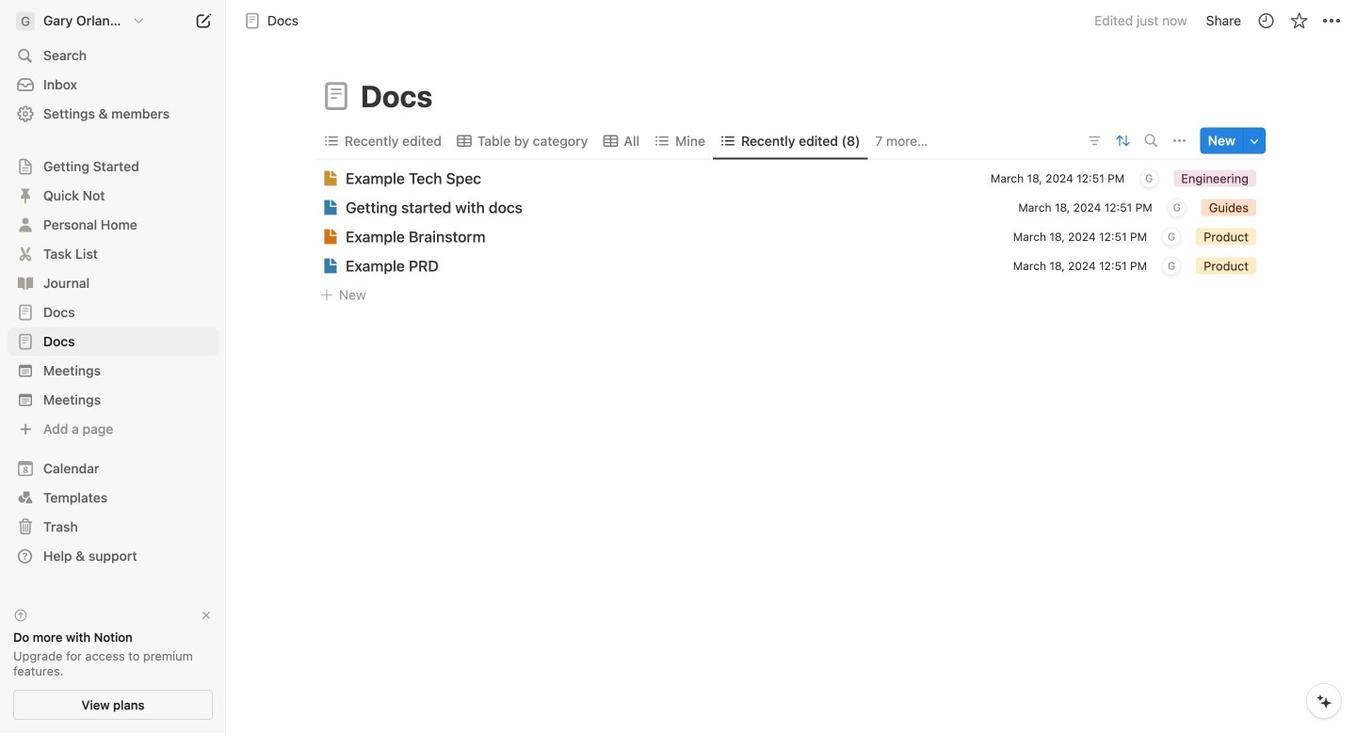Task type: describe. For each thing, give the bounding box(es) containing it.
1 open image from the top
[[20, 190, 31, 202]]

search image
[[1145, 134, 1158, 147]]

filter image
[[1087, 133, 1102, 148]]

4 open image from the top
[[20, 336, 31, 347]]

3 tab from the left
[[596, 128, 647, 154]]

5 open image from the top
[[20, 365, 31, 377]]

1 tab from the left
[[316, 128, 449, 154]]

3 open image from the top
[[20, 307, 31, 318]]

5 tab from the left
[[713, 128, 868, 154]]

4 tab from the left
[[647, 128, 713, 154]]

updates image
[[1257, 11, 1276, 30]]

dismiss image
[[200, 609, 213, 622]]

2 tab from the left
[[449, 128, 596, 154]]



Task type: vqa. For each thing, say whether or not it's contained in the screenshot.
bottom "group"
no



Task type: locate. For each thing, give the bounding box(es) containing it.
open image
[[20, 161, 31, 172], [20, 249, 31, 260], [20, 278, 31, 289]]

1 vertical spatial open image
[[20, 249, 31, 260]]

open image
[[20, 190, 31, 202], [20, 219, 31, 231], [20, 307, 31, 318], [20, 336, 31, 347], [20, 365, 31, 377], [20, 395, 31, 406]]

change page icon image
[[321, 81, 351, 111]]

2 open image from the top
[[20, 219, 31, 231]]

2 open image from the top
[[20, 249, 31, 260]]

1 open image from the top
[[20, 161, 31, 172]]

g image
[[16, 12, 35, 31]]

sort image
[[1113, 131, 1133, 151]]

tab list
[[316, 122, 1082, 160]]

2 vertical spatial open image
[[20, 278, 31, 289]]

3 open image from the top
[[20, 278, 31, 289]]

new page image
[[192, 9, 215, 32]]

0 vertical spatial open image
[[20, 161, 31, 172]]

favorite image
[[1290, 11, 1308, 30]]

6 open image from the top
[[20, 395, 31, 406]]

tab
[[316, 128, 449, 154], [449, 128, 596, 154], [596, 128, 647, 154], [647, 128, 713, 154], [713, 128, 868, 154]]



